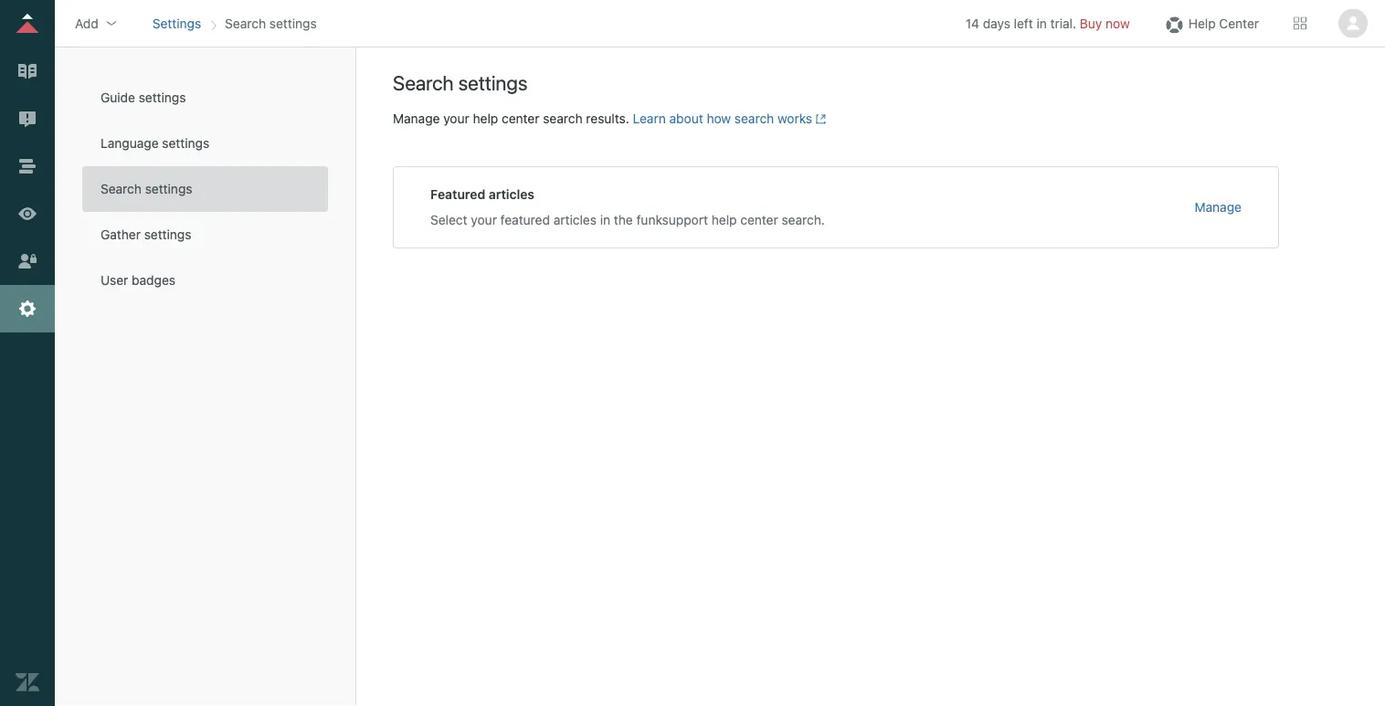 Task type: vqa. For each thing, say whether or not it's contained in the screenshot.
Enable Auto Updates
no



Task type: locate. For each thing, give the bounding box(es) containing it.
buy
[[1080, 16, 1102, 31]]

1 vertical spatial help
[[712, 212, 737, 228]]

1 horizontal spatial help
[[712, 212, 737, 228]]

settings
[[269, 16, 317, 31], [458, 70, 528, 94], [139, 90, 186, 105], [162, 136, 209, 151], [145, 181, 192, 196], [144, 227, 191, 242]]

center left "search."
[[740, 212, 778, 228]]

help right funksupport
[[712, 212, 737, 228]]

left
[[1014, 16, 1033, 31]]

2 vertical spatial search
[[101, 181, 142, 196]]

days
[[983, 16, 1010, 31]]

0 vertical spatial articles
[[489, 187, 534, 202]]

1 vertical spatial your
[[471, 212, 497, 228]]

center up featured articles on the top left of the page
[[502, 111, 540, 126]]

select
[[430, 212, 467, 228]]

1 horizontal spatial in
[[1037, 16, 1047, 31]]

1 vertical spatial search
[[393, 70, 454, 94]]

1 vertical spatial manage
[[1195, 200, 1242, 215]]

0 horizontal spatial articles
[[489, 187, 534, 202]]

1 horizontal spatial your
[[471, 212, 497, 228]]

gather settings
[[101, 227, 191, 242]]

help
[[1189, 16, 1216, 31]]

2 vertical spatial search settings
[[101, 181, 192, 196]]

funksupport
[[636, 212, 708, 228]]

1 horizontal spatial search
[[225, 16, 266, 31]]

guide settings link
[[82, 75, 328, 121]]

1 vertical spatial in
[[600, 212, 610, 228]]

works
[[778, 111, 812, 126]]

0 horizontal spatial in
[[600, 212, 610, 228]]

learn
[[633, 111, 666, 126]]

guide
[[101, 90, 135, 105]]

articles up featured
[[489, 187, 534, 202]]

0 vertical spatial manage
[[393, 111, 440, 126]]

manage articles image
[[16, 59, 39, 83]]

navigation containing settings
[[149, 10, 320, 37]]

zendesk image
[[16, 671, 39, 694]]

your down featured articles on the top left of the page
[[471, 212, 497, 228]]

your for select
[[471, 212, 497, 228]]

0 horizontal spatial manage
[[393, 111, 440, 126]]

help center
[[1189, 16, 1259, 31]]

0 horizontal spatial center
[[502, 111, 540, 126]]

0 vertical spatial your
[[443, 111, 469, 126]]

1 horizontal spatial manage
[[1195, 200, 1242, 215]]

0 horizontal spatial search
[[101, 181, 142, 196]]

search
[[225, 16, 266, 31], [393, 70, 454, 94], [101, 181, 142, 196]]

1 horizontal spatial search
[[735, 111, 774, 126]]

0 horizontal spatial search settings
[[101, 181, 192, 196]]

help center button
[[1157, 10, 1265, 37]]

help
[[473, 111, 498, 126], [712, 212, 737, 228]]

search settings
[[225, 16, 317, 31], [393, 70, 528, 94], [101, 181, 192, 196]]

trial.
[[1050, 16, 1076, 31]]

about
[[669, 111, 703, 126]]

manage for manage
[[1195, 200, 1242, 215]]

0 horizontal spatial your
[[443, 111, 469, 126]]

articles left the at the left
[[553, 212, 597, 228]]

0 vertical spatial search settings
[[225, 16, 317, 31]]

search settings inside 'search settings' link
[[101, 181, 192, 196]]

articles
[[489, 187, 534, 202], [553, 212, 597, 228]]

add
[[75, 16, 98, 31]]

in right left
[[1037, 16, 1047, 31]]

manage link
[[1195, 198, 1242, 217]]

0 horizontal spatial search
[[543, 111, 583, 126]]

manage
[[393, 111, 440, 126], [1195, 200, 1242, 215]]

in left the at the left
[[600, 212, 610, 228]]

badges
[[132, 273, 175, 288]]

0 vertical spatial help
[[473, 111, 498, 126]]

customize design image
[[16, 202, 39, 226]]

search left results.
[[543, 111, 583, 126]]

search
[[543, 111, 583, 126], [735, 111, 774, 126]]

featured articles
[[430, 187, 534, 202]]

settings image
[[16, 297, 39, 321]]

navigation
[[149, 10, 320, 37]]

gather settings link
[[82, 212, 328, 258]]

your
[[443, 111, 469, 126], [471, 212, 497, 228]]

in
[[1037, 16, 1047, 31], [600, 212, 610, 228]]

1 horizontal spatial articles
[[553, 212, 597, 228]]

search.
[[782, 212, 825, 228]]

your up the featured
[[443, 111, 469, 126]]

help up featured articles on the top left of the page
[[473, 111, 498, 126]]

2 horizontal spatial search
[[393, 70, 454, 94]]

0 horizontal spatial help
[[473, 111, 498, 126]]

search right how
[[735, 111, 774, 126]]

2 horizontal spatial search settings
[[393, 70, 528, 94]]

settings link
[[152, 16, 201, 31]]

center
[[502, 111, 540, 126], [740, 212, 778, 228]]

learn about how search works link
[[633, 111, 826, 126]]

language
[[101, 136, 159, 151]]

manage for manage your help center search results.
[[393, 111, 440, 126]]

1 vertical spatial center
[[740, 212, 778, 228]]



Task type: describe. For each thing, give the bounding box(es) containing it.
moderate content image
[[16, 107, 39, 131]]

settings for 'search settings' link
[[145, 181, 192, 196]]

user permissions image
[[16, 249, 39, 273]]

0 vertical spatial center
[[502, 111, 540, 126]]

1 horizontal spatial center
[[740, 212, 778, 228]]

arrange content image
[[16, 154, 39, 178]]

now
[[1106, 16, 1130, 31]]

search settings link
[[82, 166, 328, 212]]

add button
[[69, 10, 124, 37]]

user badges link
[[82, 258, 328, 303]]

learn about how search works
[[633, 111, 812, 126]]

settings
[[152, 16, 201, 31]]

0 vertical spatial search
[[225, 16, 266, 31]]

2 search from the left
[[735, 111, 774, 126]]

how
[[707, 111, 731, 126]]

featured
[[500, 212, 550, 228]]

your for manage
[[443, 111, 469, 126]]

14 days left in trial. buy now
[[966, 16, 1130, 31]]

manage your help center search results.
[[393, 111, 633, 126]]

1 vertical spatial articles
[[553, 212, 597, 228]]

user badges
[[101, 273, 175, 288]]

select your featured articles in the funksupport help center search.
[[430, 212, 825, 228]]

center
[[1219, 16, 1259, 31]]

results.
[[586, 111, 629, 126]]

settings for gather settings link
[[144, 227, 191, 242]]

user
[[101, 273, 128, 288]]

language settings link
[[82, 121, 328, 166]]

1 vertical spatial search settings
[[393, 70, 528, 94]]

1 horizontal spatial search settings
[[225, 16, 317, 31]]

gather
[[101, 227, 141, 242]]

zendesk products image
[[1294, 17, 1307, 30]]

featured
[[430, 187, 485, 202]]

14
[[966, 16, 979, 31]]

(opens in a new tab) image
[[812, 114, 826, 124]]

0 vertical spatial in
[[1037, 16, 1047, 31]]

settings for the language settings link
[[162, 136, 209, 151]]

settings for guide settings link at top left
[[139, 90, 186, 105]]

language settings
[[101, 136, 209, 151]]

1 search from the left
[[543, 111, 583, 126]]

the
[[614, 212, 633, 228]]

guide settings
[[101, 90, 186, 105]]



